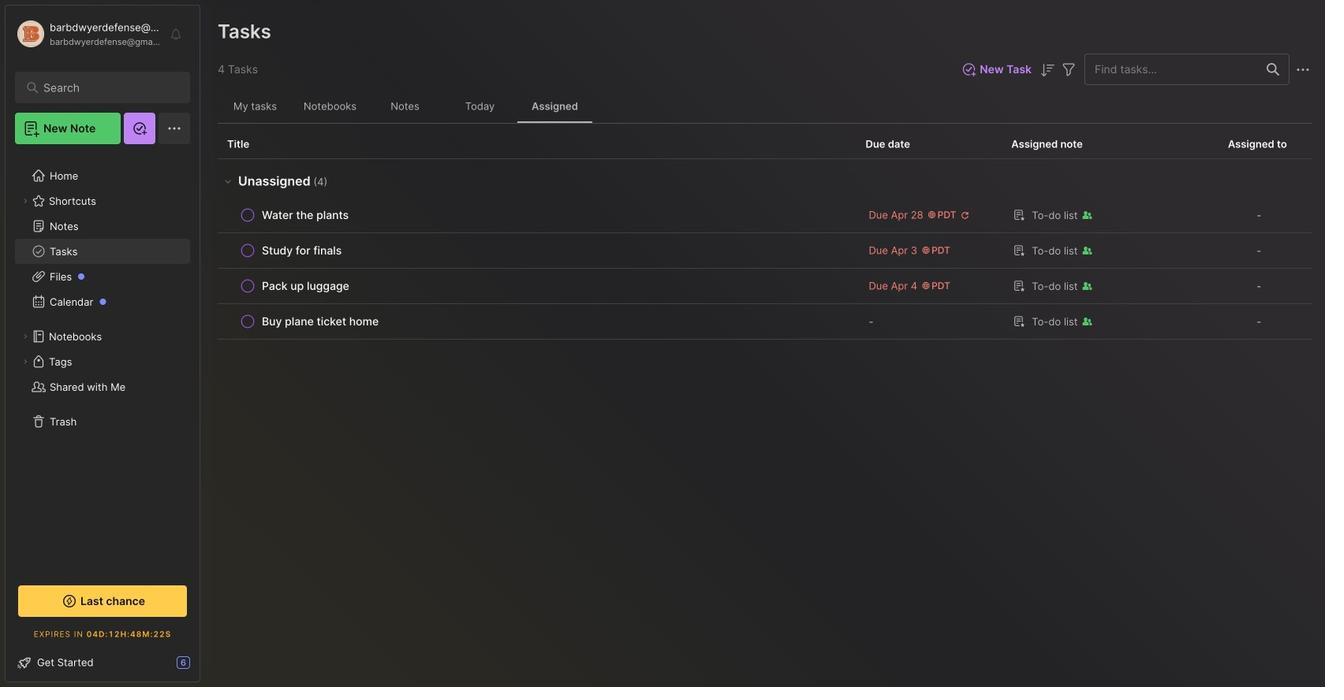 Task type: describe. For each thing, give the bounding box(es) containing it.
Filter tasks field
[[1060, 60, 1079, 79]]

More actions and view options field
[[1290, 60, 1313, 79]]

study for finals 2 cell
[[262, 243, 342, 259]]

expand notebooks image
[[21, 332, 30, 342]]

filter tasks image
[[1060, 60, 1079, 79]]

Sort tasks by… field
[[1038, 60, 1057, 80]]

tree inside the main element
[[6, 154, 200, 569]]

main element
[[0, 0, 205, 688]]

pack up luggage 3 cell
[[262, 279, 349, 294]]

Account field
[[15, 18, 161, 50]]

buy plane ticket home 4 cell
[[262, 314, 379, 330]]



Task type: vqa. For each thing, say whether or not it's contained in the screenshot.
'First' for Nov 27
no



Task type: locate. For each thing, give the bounding box(es) containing it.
Find tasks… text field
[[1086, 56, 1258, 82]]

water the plants 1 cell
[[262, 207, 349, 223]]

row
[[218, 198, 1313, 234], [227, 204, 847, 226], [218, 234, 1313, 269], [227, 240, 847, 262], [218, 269, 1313, 305], [227, 275, 847, 297], [218, 305, 1313, 340], [227, 311, 847, 333]]

Search text field
[[43, 80, 169, 95]]

Help and Learning task checklist field
[[6, 651, 200, 676]]

collapse unassigned image
[[222, 175, 234, 188]]

None search field
[[43, 78, 169, 97]]

more actions and view options image
[[1294, 60, 1313, 79]]

tree
[[6, 154, 200, 569]]

expand tags image
[[21, 357, 30, 367]]

row group
[[218, 159, 1313, 340]]

none search field inside the main element
[[43, 78, 169, 97]]

click to collapse image
[[199, 659, 211, 678]]



